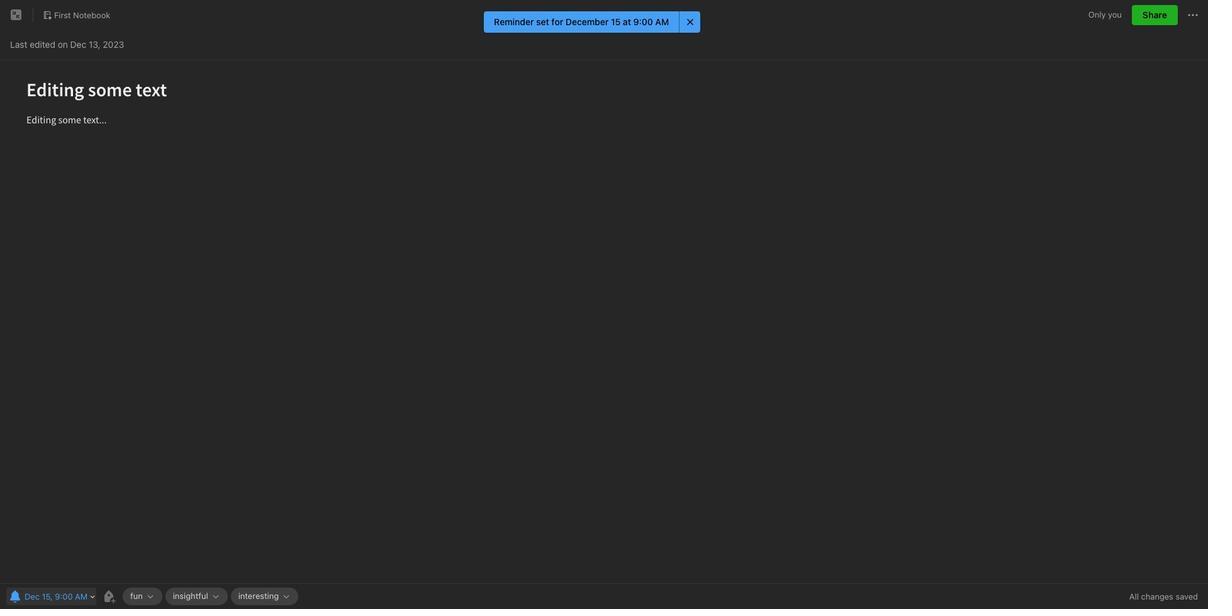 Task type: locate. For each thing, give the bounding box(es) containing it.
reminder
[[494, 16, 534, 27]]

Edit reminder field
[[6, 588, 96, 605]]

more actions image
[[1186, 8, 1201, 23]]

on
[[58, 39, 68, 49]]

1 vertical spatial dec
[[25, 592, 40, 602]]

1 horizontal spatial am
[[655, 16, 669, 27]]

9:00 inside popup button
[[55, 592, 73, 602]]

all changes saved
[[1130, 592, 1198, 602]]

0 horizontal spatial 9:00
[[55, 592, 73, 602]]

am left the add tag image
[[75, 592, 88, 602]]

share button
[[1132, 5, 1178, 25]]

0 vertical spatial dec
[[70, 39, 86, 49]]

for
[[551, 16, 563, 27]]

9:00 right at
[[633, 16, 653, 27]]

notebook
[[73, 10, 110, 20]]

am right at
[[655, 16, 669, 27]]

1 vertical spatial 9:00
[[55, 592, 73, 602]]

changes
[[1141, 592, 1174, 602]]

13,
[[89, 39, 100, 49]]

fun button
[[123, 588, 162, 605]]

1 vertical spatial am
[[75, 592, 88, 602]]

am
[[655, 16, 669, 27], [75, 592, 88, 602]]

share
[[1143, 9, 1168, 20]]

dec inside popup button
[[25, 592, 40, 602]]

december
[[566, 16, 609, 27]]

More actions field
[[1186, 5, 1201, 25]]

1 horizontal spatial 9:00
[[633, 16, 653, 27]]

dec
[[70, 39, 86, 49], [25, 592, 40, 602]]

set
[[536, 16, 549, 27]]

15,
[[42, 592, 53, 602]]

interesting button
[[231, 588, 298, 605]]

dec left 15, at the left of the page
[[25, 592, 40, 602]]

dec right on
[[70, 39, 86, 49]]

you
[[1108, 10, 1122, 20]]

0 horizontal spatial dec
[[25, 592, 40, 602]]

9:00 right 15, at the left of the page
[[55, 592, 73, 602]]

saved
[[1176, 592, 1198, 602]]

9:00
[[633, 16, 653, 27], [55, 592, 73, 602]]

edited
[[30, 39, 55, 49]]

15
[[611, 16, 621, 27]]

1 horizontal spatial dec
[[70, 39, 86, 49]]

0 horizontal spatial am
[[75, 592, 88, 602]]

all
[[1130, 592, 1139, 602]]



Task type: describe. For each thing, give the bounding box(es) containing it.
insightful Tag actions field
[[208, 592, 220, 601]]

insightful button
[[165, 588, 228, 605]]

collapse note image
[[9, 8, 24, 23]]

last
[[10, 39, 27, 49]]

dec 15, 9:00 am
[[25, 592, 88, 602]]

fun
[[130, 591, 143, 601]]

fun Tag actions field
[[143, 592, 155, 601]]

note window element
[[0, 0, 1208, 609]]

insightful
[[173, 591, 208, 601]]

interesting Tag actions field
[[279, 592, 291, 601]]

am inside dec 15, 9:00 am popup button
[[75, 592, 88, 602]]

at
[[623, 16, 631, 27]]

only you
[[1089, 10, 1122, 20]]

0 vertical spatial 9:00
[[633, 16, 653, 27]]

only
[[1089, 10, 1106, 20]]

last edited on dec 13, 2023
[[10, 39, 124, 49]]

2023
[[103, 39, 124, 49]]

dec 15, 9:00 am button
[[6, 588, 89, 605]]

interesting
[[238, 591, 279, 601]]

first notebook
[[54, 10, 110, 20]]

first notebook button
[[38, 6, 115, 24]]

reminder set for december 15 at 9:00 am
[[494, 16, 669, 27]]

0 vertical spatial am
[[655, 16, 669, 27]]

first
[[54, 10, 71, 20]]

Note Editor text field
[[0, 60, 1208, 583]]

add tag image
[[101, 589, 116, 604]]



Task type: vqa. For each thing, say whether or not it's contained in the screenshot.
Sort options field
no



